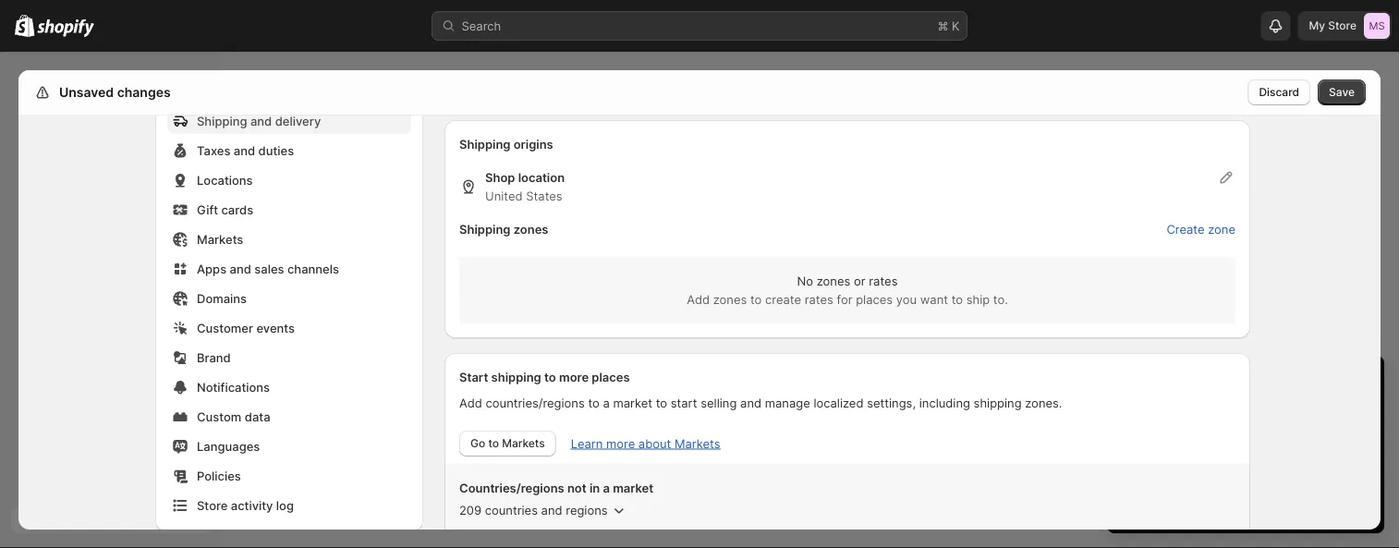 Task type: locate. For each thing, give the bounding box(es) containing it.
0 vertical spatial add
[[687, 292, 710, 306]]

plan
[[1220, 406, 1244, 420], [1261, 495, 1283, 508]]

save
[[1329, 86, 1355, 99]]

1 market from the top
[[613, 396, 653, 410]]

notifications link
[[167, 374, 411, 400]]

gift cards link
[[167, 197, 411, 223]]

market down 'learn more about markets'
[[613, 481, 654, 495]]

shipping for shipping origins
[[459, 137, 511, 151]]

learn
[[571, 436, 603, 451]]

1 horizontal spatial add
[[687, 292, 710, 306]]

add inside no zones or rates add zones to create rates for places you want to ship to.
[[687, 292, 710, 306]]

customer events link
[[167, 315, 411, 341]]

1 vertical spatial your
[[1336, 443, 1361, 457]]

a up 'learn more about markets'
[[603, 396, 610, 410]]

1 vertical spatial 3
[[1166, 424, 1174, 439]]

my
[[1309, 19, 1326, 32]]

your right pick at bottom right
[[1234, 495, 1258, 508]]

shop
[[485, 170, 515, 184]]

including
[[919, 396, 971, 410]]

0 horizontal spatial in
[[590, 481, 600, 495]]

zones down states
[[514, 222, 549, 236]]

1 vertical spatial shipping
[[459, 137, 511, 151]]

0 horizontal spatial markets
[[197, 232, 243, 246]]

gift cards
[[197, 202, 253, 217]]

store down $50 app store credit link on the bottom right
[[1178, 461, 1207, 476]]

1 horizontal spatial 3
[[1166, 424, 1174, 439]]

2 horizontal spatial markets
[[675, 436, 720, 451]]

in right the left
[[1223, 372, 1238, 395]]

gift
[[197, 202, 218, 217]]

zone
[[1208, 222, 1236, 236]]

customize
[[1275, 443, 1333, 457]]

delivery
[[275, 114, 321, 128]]

left
[[1190, 372, 1218, 395]]

taxes and duties link
[[167, 138, 411, 164]]

and right taxes
[[234, 143, 255, 158]]

2 vertical spatial shipping
[[459, 222, 511, 236]]

customer events
[[197, 321, 295, 335]]

store down months at right
[[1191, 443, 1220, 457]]

209 countries and regions button
[[459, 497, 628, 523]]

0 horizontal spatial zones
[[514, 222, 549, 236]]

3 days left in your trial
[[1126, 372, 1320, 395]]

learn more about markets link
[[571, 436, 720, 451]]

dialog
[[1388, 53, 1399, 548]]

add
[[687, 292, 710, 306], [459, 396, 482, 410]]

want
[[920, 292, 948, 306]]

shipping origins
[[459, 137, 553, 151]]

regions
[[566, 503, 608, 517]]

0 horizontal spatial for
[[837, 292, 853, 306]]

shipping up taxes
[[197, 114, 247, 128]]

1 vertical spatial shipping
[[974, 396, 1022, 410]]

more right learn
[[606, 436, 635, 451]]

a right not
[[603, 481, 610, 495]]

1 vertical spatial more
[[606, 436, 635, 451]]

log
[[276, 498, 294, 513]]

0 vertical spatial shipping
[[491, 370, 541, 384]]

0 vertical spatial plan
[[1220, 406, 1244, 420]]

0 vertical spatial more
[[559, 370, 589, 384]]

0 horizontal spatial add
[[459, 396, 482, 410]]

custom data
[[197, 409, 270, 424]]

2 horizontal spatial zones
[[817, 274, 851, 288]]

united
[[485, 189, 523, 203]]

in inside dropdown button
[[1223, 372, 1238, 395]]

shipping zones
[[459, 222, 549, 236]]

your up get:
[[1244, 372, 1282, 395]]

a left paid
[[1182, 406, 1189, 420]]

brand link
[[167, 345, 411, 371]]

1 horizontal spatial places
[[856, 292, 893, 306]]

paid
[[1193, 406, 1217, 420]]

0 vertical spatial market
[[613, 396, 653, 410]]

1 vertical spatial for
[[1223, 424, 1239, 439]]

shipping and delivery
[[197, 114, 321, 128]]

rates down the no
[[805, 292, 834, 306]]

go
[[470, 437, 485, 450]]

create zone
[[1167, 222, 1236, 236]]

your up features
[[1336, 443, 1361, 457]]

unsaved changes
[[59, 85, 171, 100]]

custom data link
[[167, 404, 411, 430]]

channels
[[287, 262, 339, 276]]

1 horizontal spatial for
[[1223, 424, 1239, 439]]

0 vertical spatial store
[[1328, 19, 1357, 32]]

apps
[[197, 262, 227, 276]]

shipping down united
[[459, 222, 511, 236]]

and up duties
[[250, 114, 272, 128]]

1 vertical spatial store
[[197, 498, 228, 513]]

0 vertical spatial for
[[837, 292, 853, 306]]

market up 'learn more about markets'
[[613, 396, 653, 410]]

store activity log
[[197, 498, 294, 513]]

shop location united states
[[485, 170, 565, 203]]

cards
[[221, 202, 253, 217]]

1 horizontal spatial shipping
[[974, 396, 1022, 410]]

zones for no
[[817, 274, 851, 288]]

countries/regions
[[459, 481, 564, 495]]

2 market from the top
[[613, 481, 654, 495]]

1 horizontal spatial in
[[1223, 372, 1238, 395]]

shipping for shipping and delivery
[[197, 114, 247, 128]]

1 vertical spatial plan
[[1261, 495, 1283, 508]]

activity
[[231, 498, 273, 513]]

shipping up countries/regions
[[491, 370, 541, 384]]

shipping
[[197, 114, 247, 128], [459, 137, 511, 151], [459, 222, 511, 236]]

3 left 'days'
[[1126, 372, 1138, 395]]

settings dialog
[[18, 0, 1381, 538]]

zones left the or
[[817, 274, 851, 288]]

market
[[613, 396, 653, 410], [613, 481, 654, 495]]

rates right the or
[[869, 274, 898, 288]]

in right not
[[590, 481, 600, 495]]

to down $1/month
[[1260, 443, 1271, 457]]

markets down countries/regions
[[502, 437, 545, 450]]

and
[[250, 114, 272, 128], [234, 143, 255, 158], [230, 262, 251, 276], [740, 396, 762, 410], [1248, 406, 1269, 420], [1210, 461, 1232, 476], [541, 503, 563, 517]]

domains link
[[167, 286, 411, 312]]

0 horizontal spatial shipping
[[491, 370, 541, 384]]

0 vertical spatial places
[[856, 292, 893, 306]]

0 vertical spatial 3
[[1126, 372, 1138, 395]]

2 vertical spatial your
[[1234, 495, 1258, 508]]

plan down "bonus"
[[1261, 495, 1283, 508]]

store activity log link
[[167, 493, 411, 519]]

0 horizontal spatial store
[[197, 498, 228, 513]]

and down countries/regions not in a market
[[541, 503, 563, 517]]

add countries/regions to a market to start selling and manage localized settings, including shipping zones.
[[459, 396, 1062, 410]]

⌘
[[938, 18, 949, 33]]

for up credit
[[1223, 424, 1239, 439]]

markets
[[197, 232, 243, 246], [675, 436, 720, 451], [502, 437, 545, 450]]

start
[[459, 370, 488, 384]]

markets right "about"
[[675, 436, 720, 451]]

3
[[1126, 372, 1138, 395], [1166, 424, 1174, 439]]

countries
[[485, 503, 538, 517]]

events
[[256, 321, 295, 335]]

shipping left zones. at the right bottom
[[974, 396, 1022, 410]]

3 inside dropdown button
[[1126, 372, 1138, 395]]

places up learn
[[592, 370, 630, 384]]

1 vertical spatial in
[[590, 481, 600, 495]]

to up learn
[[588, 396, 600, 410]]

1 horizontal spatial markets
[[502, 437, 545, 450]]

0 vertical spatial zones
[[514, 222, 549, 236]]

0 vertical spatial your
[[1244, 372, 1282, 395]]

shopify image
[[15, 14, 34, 37]]

origins
[[514, 137, 553, 151]]

1 vertical spatial store
[[1178, 461, 1207, 476]]

3 days left in your trial element
[[1107, 404, 1385, 533]]

and up $1/month
[[1248, 406, 1269, 420]]

shipping for shipping zones
[[459, 222, 511, 236]]

create zone button
[[1156, 216, 1247, 242]]

0 vertical spatial in
[[1223, 372, 1238, 395]]

brand
[[197, 350, 231, 365]]

1 horizontal spatial zones
[[713, 292, 747, 306]]

1 vertical spatial zones
[[817, 274, 851, 288]]

store right my
[[1328, 19, 1357, 32]]

a inside 3 days left in your trial element
[[1182, 406, 1189, 420]]

settings
[[55, 85, 108, 100]]

pick
[[1209, 495, 1231, 508]]

and inside taxes and duties link
[[234, 143, 255, 158]]

you
[[896, 292, 917, 306]]

shipping up shop
[[459, 137, 511, 151]]

1 horizontal spatial more
[[606, 436, 635, 451]]

countries/regions not in a market
[[459, 481, 654, 495]]

$50 app store credit link
[[1141, 443, 1256, 457]]

zones left create
[[713, 292, 747, 306]]

ship
[[967, 292, 990, 306]]

add down start
[[459, 396, 482, 410]]

shipping
[[491, 370, 541, 384], [974, 396, 1022, 410]]

my store
[[1309, 19, 1357, 32]]

more up countries/regions
[[559, 370, 589, 384]]

features
[[1298, 461, 1345, 476]]

selling
[[701, 396, 737, 410]]

0 horizontal spatial 3
[[1126, 372, 1138, 395]]

1 vertical spatial places
[[592, 370, 630, 384]]

0 horizontal spatial rates
[[805, 292, 834, 306]]

markets down gift cards
[[197, 232, 243, 246]]

places down the or
[[856, 292, 893, 306]]

plan up first 3 months for $1/month on the right bottom
[[1220, 406, 1244, 420]]

1 vertical spatial market
[[613, 481, 654, 495]]

go to markets link
[[459, 431, 556, 457]]

0 vertical spatial rates
[[869, 274, 898, 288]]

1 vertical spatial add
[[459, 396, 482, 410]]

store
[[1328, 19, 1357, 32], [197, 498, 228, 513]]

add left create
[[687, 292, 710, 306]]

0 vertical spatial shipping
[[197, 114, 247, 128]]

store down policies
[[197, 498, 228, 513]]

add
[[1235, 461, 1257, 476]]

to right go
[[488, 437, 499, 450]]

pick your plan link
[[1126, 489, 1366, 515]]

shopify image
[[37, 19, 95, 37]]

3 right first
[[1166, 424, 1174, 439]]

domains
[[197, 291, 247, 305]]

for right create
[[837, 292, 853, 306]]

and right apps at the left
[[230, 262, 251, 276]]

and left add
[[1210, 461, 1232, 476]]



Task type: describe. For each thing, give the bounding box(es) containing it.
shipping and delivery link
[[167, 108, 411, 134]]

209 countries and regions
[[459, 503, 608, 517]]

save button
[[1318, 79, 1366, 105]]

trial
[[1287, 372, 1320, 395]]

⌘ k
[[938, 18, 960, 33]]

my store image
[[1364, 13, 1390, 39]]

first
[[1141, 424, 1163, 439]]

market for to
[[613, 396, 653, 410]]

not
[[567, 481, 587, 495]]

market for in
[[613, 481, 654, 495]]

$1/month
[[1242, 424, 1296, 439]]

discard button
[[1248, 79, 1311, 105]]

unsaved
[[59, 85, 114, 100]]

0 vertical spatial store
[[1191, 443, 1220, 457]]

languages link
[[167, 434, 411, 459]]

to.
[[994, 292, 1008, 306]]

online
[[1141, 461, 1175, 476]]

to inside to customize your online store and add bonus features
[[1260, 443, 1271, 457]]

states
[[526, 189, 563, 203]]

$50
[[1141, 443, 1163, 457]]

to right switch
[[1168, 406, 1179, 420]]

0 horizontal spatial more
[[559, 370, 589, 384]]

0 horizontal spatial places
[[592, 370, 630, 384]]

2 vertical spatial zones
[[713, 292, 747, 306]]

locations
[[197, 173, 253, 187]]

zones.
[[1025, 396, 1062, 410]]

1 horizontal spatial rates
[[869, 274, 898, 288]]

1 vertical spatial rates
[[805, 292, 834, 306]]

no zones or rates add zones to create rates for places you want to ship to.
[[687, 274, 1008, 306]]

pick your plan
[[1209, 495, 1283, 508]]

manage
[[765, 396, 810, 410]]

a for add countries/regions to a market to start selling and manage localized settings, including shipping zones.
[[603, 396, 610, 410]]

apps and sales channels link
[[167, 256, 411, 282]]

and inside to customize your online store and add bonus features
[[1210, 461, 1232, 476]]

$50 app store credit
[[1141, 443, 1256, 457]]

in inside dialog
[[590, 481, 600, 495]]

to left create
[[751, 292, 762, 306]]

learn more about markets
[[571, 436, 720, 451]]

start shipping to more places
[[459, 370, 630, 384]]

no
[[797, 274, 814, 288]]

locations link
[[167, 167, 411, 193]]

your inside dropdown button
[[1244, 372, 1282, 395]]

create
[[1167, 222, 1205, 236]]

1 horizontal spatial plan
[[1261, 495, 1283, 508]]

customer
[[197, 321, 253, 335]]

switch
[[1126, 406, 1164, 420]]

1 horizontal spatial store
[[1328, 19, 1357, 32]]

policies link
[[167, 463, 411, 489]]

discard
[[1259, 86, 1300, 99]]

and inside shipping and delivery link
[[250, 114, 272, 128]]

markets link
[[167, 226, 411, 252]]

duties
[[258, 143, 294, 158]]

data
[[245, 409, 270, 424]]

bonus
[[1260, 461, 1295, 476]]

and right selling
[[740, 396, 762, 410]]

to left start
[[656, 396, 667, 410]]

taxes and duties
[[197, 143, 294, 158]]

app
[[1166, 443, 1188, 457]]

to left ship
[[952, 292, 963, 306]]

settings,
[[867, 396, 916, 410]]

to up countries/regions
[[544, 370, 556, 384]]

sales
[[254, 262, 284, 276]]

zones for shipping
[[514, 222, 549, 236]]

languages
[[197, 439, 260, 453]]

months
[[1177, 424, 1220, 439]]

first 3 months for $1/month
[[1141, 424, 1296, 439]]

and inside 209 countries and regions button
[[541, 503, 563, 517]]

countries/regions
[[486, 396, 585, 410]]

days
[[1143, 372, 1184, 395]]

store inside settings dialog
[[197, 498, 228, 513]]

3 days left in your trial button
[[1107, 356, 1385, 395]]

switch to a paid plan and get:
[[1126, 406, 1294, 420]]

create
[[765, 292, 801, 306]]

your inside to customize your online store and add bonus features
[[1336, 443, 1361, 457]]

k
[[952, 18, 960, 33]]

a for countries/regions not in a market
[[603, 481, 610, 495]]

credit
[[1224, 443, 1256, 457]]

to customize your online store and add bonus features
[[1141, 443, 1361, 476]]

about
[[639, 436, 671, 451]]

places inside no zones or rates add zones to create rates for places you want to ship to.
[[856, 292, 893, 306]]

and inside apps and sales channels link
[[230, 262, 251, 276]]

store inside to customize your online store and add bonus features
[[1178, 461, 1207, 476]]

policies
[[197, 469, 241, 483]]

localized
[[814, 396, 864, 410]]

go to markets
[[470, 437, 545, 450]]

custom
[[197, 409, 242, 424]]

0 horizontal spatial plan
[[1220, 406, 1244, 420]]

for inside 3 days left in your trial element
[[1223, 424, 1239, 439]]

location
[[518, 170, 565, 184]]

for inside no zones or rates add zones to create rates for places you want to ship to.
[[837, 292, 853, 306]]

taxes
[[197, 143, 231, 158]]

get:
[[1272, 406, 1294, 420]]



Task type: vqa. For each thing, say whether or not it's contained in the screenshot.
Compare
no



